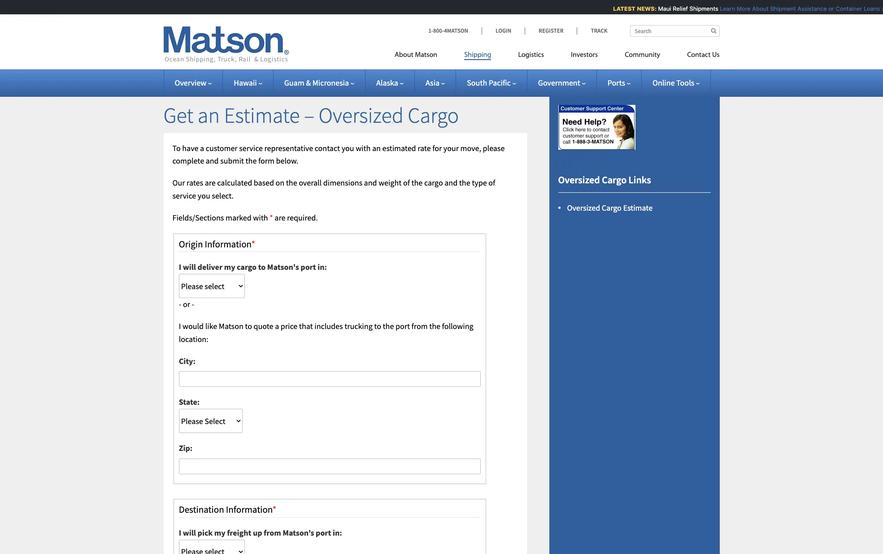 Task type: locate. For each thing, give the bounding box(es) containing it.
0 horizontal spatial and
[[206, 156, 219, 166]]

cargo left matson's
[[237, 262, 257, 273]]

1 horizontal spatial or
[[826, 5, 831, 12]]

need help image
[[559, 105, 636, 150]]

0 horizontal spatial of
[[404, 178, 410, 188]]

a left price
[[275, 321, 279, 332]]

or left container
[[826, 5, 831, 12]]

1 - from the left
[[179, 300, 182, 310]]

1 horizontal spatial a
[[275, 321, 279, 332]]

an inside to have a customer service representative contact you with an estimated rate for your move, please complete and submit the form below.
[[373, 143, 381, 153]]

required.
[[287, 213, 318, 223]]

1 horizontal spatial of
[[489, 178, 496, 188]]

a inside i would like matson to quote a price that includes trucking to the port from the following location:
[[275, 321, 279, 332]]

about up alaska link
[[395, 52, 414, 59]]

will for deliver
[[183, 262, 196, 273]]

learn more about shipment assistance or container loans > link
[[717, 5, 882, 12]]

search image
[[712, 28, 717, 34]]

1 vertical spatial information
[[226, 504, 273, 516]]

2 vertical spatial cargo
[[602, 203, 622, 213]]

0 vertical spatial estimate
[[224, 102, 300, 129]]

i for i will deliver my cargo to matson's port in:
[[179, 262, 181, 273]]

0 horizontal spatial a
[[200, 143, 204, 153]]

2 i from the top
[[179, 321, 181, 332]]

i left 'pick'
[[179, 528, 181, 539]]

matson
[[415, 52, 438, 59], [219, 321, 244, 332]]

with
[[356, 143, 371, 153], [253, 213, 268, 223]]

guam & micronesia
[[284, 78, 349, 88]]

latest
[[610, 5, 632, 12]]

1 horizontal spatial an
[[373, 143, 381, 153]]

you down rates
[[198, 191, 210, 201]]

south pacific link
[[467, 78, 517, 88]]

1 horizontal spatial cargo
[[425, 178, 443, 188]]

customer
[[206, 143, 238, 153]]

1 horizontal spatial in:
[[333, 528, 342, 539]]

assistance
[[794, 5, 824, 12]]

1 vertical spatial cargo
[[602, 174, 627, 186]]

2 of from the left
[[489, 178, 496, 188]]

cargo for oversized cargo estimate
[[602, 203, 622, 213]]

0 vertical spatial from
[[412, 321, 428, 332]]

estimate down the links
[[624, 203, 653, 213]]

oversized cargo estimate link
[[568, 203, 653, 213]]

1 will from the top
[[183, 262, 196, 273]]

i down origin
[[179, 262, 181, 273]]

0 horizontal spatial are
[[205, 178, 216, 188]]

i for i will pick my freight up from matson's port in:
[[179, 528, 181, 539]]

with right marked
[[253, 213, 268, 223]]

cargo down asia
[[408, 102, 459, 129]]

1 horizontal spatial service
[[239, 143, 263, 153]]

cargo left the links
[[602, 174, 627, 186]]

micronesia
[[313, 78, 349, 88]]

are right rates
[[205, 178, 216, 188]]

information down marked
[[205, 238, 252, 250]]

will left 'pick'
[[183, 528, 196, 539]]

0 vertical spatial an
[[198, 102, 220, 129]]

from left following
[[412, 321, 428, 332]]

0 horizontal spatial you
[[198, 191, 210, 201]]

my right deliver
[[224, 262, 235, 273]]

1 vertical spatial estimate
[[624, 203, 653, 213]]

0 vertical spatial about
[[749, 5, 765, 12]]

0 vertical spatial information
[[205, 238, 252, 250]]

logistics
[[519, 52, 545, 59]]

0 horizontal spatial from
[[264, 528, 281, 539]]

cargo
[[408, 102, 459, 129], [602, 174, 627, 186], [602, 203, 622, 213]]

1 horizontal spatial with
[[356, 143, 371, 153]]

0 horizontal spatial service
[[173, 191, 196, 201]]

1-
[[429, 27, 434, 35]]

0 vertical spatial are
[[205, 178, 216, 188]]

in: right the 'matson's'
[[333, 528, 342, 539]]

1 vertical spatial with
[[253, 213, 268, 223]]

port right trucking
[[396, 321, 410, 332]]

0 vertical spatial a
[[200, 143, 204, 153]]

1 horizontal spatial -
[[192, 300, 194, 310]]

0 horizontal spatial estimate
[[224, 102, 300, 129]]

service inside to have a customer service representative contact you with an estimated rate for your move, please complete and submit the form below.
[[239, 143, 263, 153]]

representative
[[265, 143, 313, 153]]

form
[[259, 156, 275, 166]]

on
[[276, 178, 285, 188]]

a right have in the top of the page
[[200, 143, 204, 153]]

1 horizontal spatial estimate
[[624, 203, 653, 213]]

would
[[183, 321, 204, 332]]

fields/sections marked with * are required.
[[173, 213, 318, 223]]

*
[[270, 213, 273, 223], [252, 238, 255, 250], [273, 504, 277, 516]]

you inside our rates are calculated based on the overall dimensions and weight of the cargo and the type of service you select.
[[198, 191, 210, 201]]

login link
[[482, 27, 525, 35]]

service down 'our'
[[173, 191, 196, 201]]

an right get
[[198, 102, 220, 129]]

port right the 'matson's'
[[316, 528, 331, 539]]

0 vertical spatial i
[[179, 262, 181, 273]]

2 vertical spatial oversized
[[568, 203, 601, 213]]

1 horizontal spatial about
[[749, 5, 765, 12]]

about inside the top menu navigation
[[395, 52, 414, 59]]

submit
[[221, 156, 244, 166]]

hawaii link
[[234, 78, 262, 88]]

0 horizontal spatial or
[[183, 300, 190, 310]]

about matson
[[395, 52, 438, 59]]

shipments
[[686, 5, 715, 12]]

* up 'i will pick my freight up from matson's port in:'
[[273, 504, 277, 516]]

cargo down for
[[425, 178, 443, 188]]

* up i will deliver my cargo to matson's port in:
[[252, 238, 255, 250]]

2 will from the top
[[183, 528, 196, 539]]

estimate inside oversized cargo links section
[[624, 203, 653, 213]]

my
[[224, 262, 235, 273], [214, 528, 226, 539]]

in:
[[318, 262, 327, 273], [333, 528, 342, 539]]

1 vertical spatial *
[[252, 238, 255, 250]]

1 i from the top
[[179, 262, 181, 273]]

cargo down oversized cargo links
[[602, 203, 622, 213]]

and inside to have a customer service representative contact you with an estimated rate for your move, please complete and submit the form below.
[[206, 156, 219, 166]]

and left weight
[[364, 178, 377, 188]]

0 vertical spatial with
[[356, 143, 371, 153]]

1 horizontal spatial from
[[412, 321, 428, 332]]

0 vertical spatial in:
[[318, 262, 327, 273]]

- up the would
[[192, 300, 194, 310]]

in: right matson's
[[318, 262, 327, 273]]

1 vertical spatial service
[[173, 191, 196, 201]]

south pacific
[[467, 78, 511, 88]]

an
[[198, 102, 220, 129], [373, 143, 381, 153]]

service up form
[[239, 143, 263, 153]]

oversized up oversized cargo estimate
[[559, 174, 600, 186]]

2 - from the left
[[192, 300, 194, 310]]

0 horizontal spatial an
[[198, 102, 220, 129]]

latest news: maui relief shipments learn more about shipment assistance or container loans >
[[610, 5, 882, 12]]

1 vertical spatial about
[[395, 52, 414, 59]]

* left required.
[[270, 213, 273, 223]]

0 vertical spatial cargo
[[425, 178, 443, 188]]

information up "up"
[[226, 504, 273, 516]]

information
[[205, 238, 252, 250], [226, 504, 273, 516]]

the
[[246, 156, 257, 166], [286, 178, 297, 188], [412, 178, 423, 188], [460, 178, 471, 188], [383, 321, 394, 332], [430, 321, 441, 332]]

my for cargo
[[224, 262, 235, 273]]

the left form
[[246, 156, 257, 166]]

my right 'pick'
[[214, 528, 226, 539]]

from
[[412, 321, 428, 332], [264, 528, 281, 539]]

news:
[[634, 5, 653, 12]]

with right contact
[[356, 143, 371, 153]]

logistics link
[[505, 47, 558, 66]]

to right trucking
[[375, 321, 382, 332]]

will left deliver
[[183, 262, 196, 273]]

of right weight
[[404, 178, 410, 188]]

track link
[[577, 27, 608, 35]]

0 horizontal spatial about
[[395, 52, 414, 59]]

following
[[442, 321, 474, 332]]

1 vertical spatial my
[[214, 528, 226, 539]]

2 vertical spatial port
[[316, 528, 331, 539]]

i left the would
[[179, 321, 181, 332]]

1 vertical spatial matson
[[219, 321, 244, 332]]

matson inside i would like matson to quote a price that includes trucking to the port from the following location:
[[219, 321, 244, 332]]

1 vertical spatial cargo
[[237, 262, 257, 273]]

1 vertical spatial will
[[183, 528, 196, 539]]

matson down 1-
[[415, 52, 438, 59]]

from right "up"
[[264, 528, 281, 539]]

or up the would
[[183, 300, 190, 310]]

to left matson's
[[258, 262, 266, 273]]

quote
[[254, 321, 274, 332]]

you right contact
[[342, 143, 354, 153]]

online tools link
[[653, 78, 700, 88]]

get
[[164, 102, 194, 129]]

0 horizontal spatial -
[[179, 300, 182, 310]]

of right type
[[489, 178, 496, 188]]

your
[[444, 143, 459, 153]]

and down customer
[[206, 156, 219, 166]]

0 vertical spatial my
[[224, 262, 235, 273]]

1 vertical spatial you
[[198, 191, 210, 201]]

are left required.
[[275, 213, 286, 223]]

oversized
[[319, 102, 404, 129], [559, 174, 600, 186], [568, 203, 601, 213]]

1 vertical spatial a
[[275, 321, 279, 332]]

0 vertical spatial will
[[183, 262, 196, 273]]

0 vertical spatial oversized
[[319, 102, 404, 129]]

the right weight
[[412, 178, 423, 188]]

service
[[239, 143, 263, 153], [173, 191, 196, 201]]

estimate down hawaii link
[[224, 102, 300, 129]]

i will pick my freight up from matson's port in:
[[179, 528, 342, 539]]

the left following
[[430, 321, 441, 332]]

government link
[[539, 78, 586, 88]]

online
[[653, 78, 675, 88]]

1 vertical spatial i
[[179, 321, 181, 332]]

oversized down alaska
[[319, 102, 404, 129]]

1 vertical spatial port
[[396, 321, 410, 332]]

1 vertical spatial are
[[275, 213, 286, 223]]

1 vertical spatial in:
[[333, 528, 342, 539]]

a inside to have a customer service representative contact you with an estimated rate for your move, please complete and submit the form below.
[[200, 143, 204, 153]]

oversized down oversized cargo links
[[568, 203, 601, 213]]

1 vertical spatial from
[[264, 528, 281, 539]]

matson right like
[[219, 321, 244, 332]]

about
[[749, 5, 765, 12], [395, 52, 414, 59]]

0 vertical spatial service
[[239, 143, 263, 153]]

will
[[183, 262, 196, 273], [183, 528, 196, 539]]

rate
[[418, 143, 431, 153]]

0 horizontal spatial with
[[253, 213, 268, 223]]

overview
[[175, 78, 207, 88]]

rates
[[187, 178, 203, 188]]

you
[[342, 143, 354, 153], [198, 191, 210, 201]]

1 horizontal spatial you
[[342, 143, 354, 153]]

2 vertical spatial *
[[273, 504, 277, 516]]

3 i from the top
[[179, 528, 181, 539]]

learn
[[717, 5, 732, 12]]

0 vertical spatial you
[[342, 143, 354, 153]]

0 horizontal spatial matson
[[219, 321, 244, 332]]

-
[[179, 300, 182, 310], [192, 300, 194, 310]]

or
[[826, 5, 831, 12], [183, 300, 190, 310]]

port right matson's
[[301, 262, 316, 273]]

contact us
[[688, 52, 720, 59]]

oversized for oversized cargo links
[[559, 174, 600, 186]]

1 vertical spatial an
[[373, 143, 381, 153]]

to left quote
[[245, 321, 252, 332]]

alaska
[[377, 78, 399, 88]]

0 vertical spatial matson
[[415, 52, 438, 59]]

1-800-4matson link
[[429, 27, 482, 35]]

track
[[591, 27, 608, 35]]

1 horizontal spatial matson
[[415, 52, 438, 59]]

about right more
[[749, 5, 765, 12]]

2 vertical spatial i
[[179, 528, 181, 539]]

service inside our rates are calculated based on the overall dimensions and weight of the cargo and the type of service you select.
[[173, 191, 196, 201]]

includes
[[315, 321, 343, 332]]

1 vertical spatial oversized
[[559, 174, 600, 186]]

and left type
[[445, 178, 458, 188]]

an left estimated
[[373, 143, 381, 153]]

i inside i would like matson to quote a price that includes trucking to the port from the following location:
[[179, 321, 181, 332]]

- up location:
[[179, 300, 182, 310]]

port inside i would like matson to quote a price that includes trucking to the port from the following location:
[[396, 321, 410, 332]]

please
[[483, 143, 505, 153]]

the inside to have a customer service representative contact you with an estimated rate for your move, please complete and submit the form below.
[[246, 156, 257, 166]]

None search field
[[630, 25, 720, 37]]

port
[[301, 262, 316, 273], [396, 321, 410, 332], [316, 528, 331, 539]]

overall
[[299, 178, 322, 188]]

of
[[404, 178, 410, 188], [489, 178, 496, 188]]



Task type: vqa. For each thing, say whether or not it's contained in the screenshot.
Overview link
yes



Task type: describe. For each thing, give the bounding box(es) containing it.
south
[[467, 78, 488, 88]]

information for origin information
[[205, 238, 252, 250]]

Search search field
[[630, 25, 720, 37]]

origin
[[179, 238, 203, 250]]

container
[[833, 5, 859, 12]]

matson's
[[267, 262, 299, 273]]

1 of from the left
[[404, 178, 410, 188]]

Zip: text field
[[179, 459, 481, 475]]

shipment
[[767, 5, 793, 12]]

ports
[[608, 78, 626, 88]]

pick
[[198, 528, 213, 539]]

loans
[[861, 5, 877, 12]]

will for pick
[[183, 528, 196, 539]]

oversized cargo links section
[[538, 83, 732, 555]]

shipping link
[[451, 47, 505, 66]]

investors
[[571, 52, 598, 59]]

with inside to have a customer service representative contact you with an estimated rate for your move, please complete and submit the form below.
[[356, 143, 371, 153]]

my for freight
[[214, 528, 226, 539]]

our rates are calculated based on the overall dimensions and weight of the cargo and the type of service you select.
[[173, 178, 496, 201]]

the right on
[[286, 178, 297, 188]]

estimate for cargo
[[624, 203, 653, 213]]

>
[[879, 5, 882, 12]]

* for origin information
[[252, 238, 255, 250]]

fields/sections
[[173, 213, 224, 223]]

asia link
[[426, 78, 445, 88]]

* for destination information
[[273, 504, 277, 516]]

blue matson logo with ocean, shipping, truck, rail and logistics written beneath it. image
[[164, 26, 289, 63]]

marked
[[226, 213, 252, 223]]

0 vertical spatial *
[[270, 213, 273, 223]]

0 vertical spatial port
[[301, 262, 316, 273]]

get an estimate – oversized cargo
[[164, 102, 459, 129]]

complete
[[173, 156, 204, 166]]

register
[[539, 27, 564, 35]]

deliver
[[198, 262, 223, 273]]

0 horizontal spatial to
[[245, 321, 252, 332]]

estimated
[[383, 143, 416, 153]]

the right trucking
[[383, 321, 394, 332]]

dimensions
[[324, 178, 363, 188]]

contact us link
[[674, 47, 720, 66]]

below.
[[276, 156, 299, 166]]

guam
[[284, 78, 305, 88]]

i would like matson to quote a price that includes trucking to the port from the following location:
[[179, 321, 474, 345]]

origin information *
[[179, 238, 255, 250]]

relief
[[670, 5, 685, 12]]

register link
[[525, 27, 577, 35]]

asia
[[426, 78, 440, 88]]

destination
[[179, 504, 224, 516]]

links
[[629, 174, 652, 186]]

- or -
[[179, 300, 194, 310]]

price
[[281, 321, 298, 332]]

cargo inside our rates are calculated based on the overall dimensions and weight of the cargo and the type of service you select.
[[425, 178, 443, 188]]

pacific
[[489, 78, 511, 88]]

login
[[496, 27, 512, 35]]

contact
[[688, 52, 711, 59]]

calculated
[[217, 178, 252, 188]]

investors link
[[558, 47, 612, 66]]

us
[[713, 52, 720, 59]]

oversized cargo estimate
[[568, 203, 653, 213]]

state:
[[179, 397, 200, 408]]

from inside i would like matson to quote a price that includes trucking to the port from the following location:
[[412, 321, 428, 332]]

type
[[472, 178, 487, 188]]

to
[[173, 143, 181, 153]]

you inside to have a customer service representative contact you with an estimated rate for your move, please complete and submit the form below.
[[342, 143, 354, 153]]

move,
[[461, 143, 482, 153]]

location:
[[179, 334, 209, 345]]

0 vertical spatial or
[[826, 5, 831, 12]]

community
[[625, 52, 661, 59]]

0 vertical spatial cargo
[[408, 102, 459, 129]]

cargo for oversized cargo links
[[602, 174, 627, 186]]

about matson link
[[395, 47, 451, 66]]

zip:
[[179, 444, 193, 454]]

city:
[[179, 356, 196, 367]]

i for i would like matson to quote a price that includes trucking to the port from the following location:
[[179, 321, 181, 332]]

tools
[[677, 78, 695, 88]]

are inside our rates are calculated based on the overall dimensions and weight of the cargo and the type of service you select.
[[205, 178, 216, 188]]

online tools
[[653, 78, 695, 88]]

&
[[306, 78, 311, 88]]

top menu navigation
[[395, 47, 720, 66]]

weight
[[379, 178, 402, 188]]

1 horizontal spatial are
[[275, 213, 286, 223]]

0 horizontal spatial in:
[[318, 262, 327, 273]]

1 horizontal spatial to
[[258, 262, 266, 273]]

information for destination information
[[226, 504, 273, 516]]

0 horizontal spatial cargo
[[237, 262, 257, 273]]

our
[[173, 178, 185, 188]]

2 horizontal spatial to
[[375, 321, 382, 332]]

trucking
[[345, 321, 373, 332]]

matson inside the top menu navigation
[[415, 52, 438, 59]]

have
[[182, 143, 199, 153]]

contact
[[315, 143, 340, 153]]

more
[[734, 5, 748, 12]]

estimate for an
[[224, 102, 300, 129]]

oversized for oversized cargo estimate
[[568, 203, 601, 213]]

alaska link
[[377, 78, 404, 88]]

1 vertical spatial or
[[183, 300, 190, 310]]

the left type
[[460, 178, 471, 188]]

up
[[253, 528, 262, 539]]

1-800-4matson
[[429, 27, 469, 35]]

City: text field
[[179, 372, 481, 388]]

overview link
[[175, 78, 212, 88]]

that
[[299, 321, 313, 332]]

hawaii
[[234, 78, 257, 88]]

community link
[[612, 47, 674, 66]]

freight
[[227, 528, 252, 539]]

ports link
[[608, 78, 631, 88]]

to have a customer service representative contact you with an estimated rate for your move, please complete and submit the form below.
[[173, 143, 505, 166]]

destination information *
[[179, 504, 277, 516]]

oversized cargo links
[[559, 174, 652, 186]]

2 horizontal spatial and
[[445, 178, 458, 188]]

like
[[205, 321, 217, 332]]

matson's
[[283, 528, 314, 539]]

1 horizontal spatial and
[[364, 178, 377, 188]]

shipping
[[465, 52, 492, 59]]



